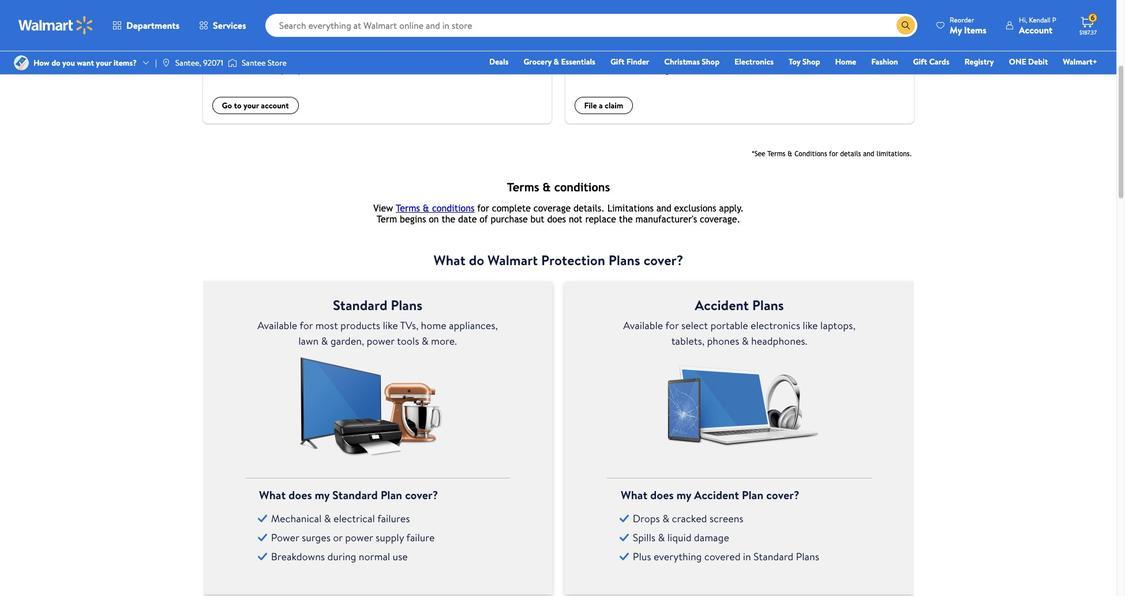 Task type: vqa. For each thing, say whether or not it's contained in the screenshot.
reorder
yes



Task type: locate. For each thing, give the bounding box(es) containing it.
click
[[574, 64, 592, 76]]

claims
[[627, 46, 655, 60]]

purchases.
[[298, 64, 334, 76]]

your right want
[[96, 57, 112, 69]]

you up cover
[[259, 46, 275, 60]]

to right go
[[234, 100, 241, 111]]

1 horizontal spatial to
[[250, 64, 257, 76]]

my
[[950, 23, 962, 36]]

|
[[155, 57, 157, 69]]

santee, 92071
[[175, 57, 223, 69]]

1 horizontal spatial gift
[[913, 56, 927, 68]]

gift for gift finder
[[610, 56, 624, 68]]

essentials
[[561, 56, 595, 68]]

want
[[77, 57, 94, 69]]

one
[[1009, 56, 1026, 68]]

1 horizontal spatial  image
[[228, 57, 237, 69]]

electronics
[[735, 56, 774, 68]]

1 horizontal spatial your
[[243, 100, 259, 111]]

registry link
[[959, 55, 999, 68]]

we've
[[212, 46, 238, 60]]

2 shop from the left
[[802, 56, 820, 68]]

walmart image
[[18, 16, 93, 35]]

finder
[[626, 56, 649, 68]]

Search search field
[[265, 14, 917, 37]]

santee store
[[242, 57, 287, 69]]

your left account at the top of the page
[[243, 100, 259, 111]]

electronics link
[[729, 55, 779, 68]]

your
[[96, 57, 112, 69], [281, 64, 296, 76], [243, 100, 259, 111]]

 image left how
[[14, 55, 29, 70]]

christmas
[[664, 56, 700, 68]]

6
[[1091, 13, 1095, 23]]

your inside we've got you covered learn how to cover your purchases.
[[281, 64, 296, 76]]

shop right christmas
[[702, 56, 720, 68]]

easy
[[574, 46, 594, 60]]

easy online claims click the button below to get started.
[[574, 46, 705, 76]]

to inside easy online claims click the button below to get started.
[[655, 64, 663, 76]]

go to your account
[[222, 100, 289, 111]]

1 gift from the left
[[610, 56, 624, 68]]

kendall
[[1029, 15, 1051, 25]]

you inside we've got you covered learn how to cover your purchases.
[[259, 46, 275, 60]]

hi, kendall p account
[[1019, 15, 1056, 36]]

christmas shop link
[[659, 55, 725, 68]]

fashion link
[[866, 55, 903, 68]]

 image for santee store
[[228, 57, 237, 69]]

2 gift from the left
[[913, 56, 927, 68]]

get
[[665, 64, 677, 76]]

grocery & essentials link
[[518, 55, 601, 68]]

shop for christmas shop
[[702, 56, 720, 68]]

do
[[51, 57, 60, 69]]

shop right toy
[[802, 56, 820, 68]]

to right how
[[250, 64, 257, 76]]

button
[[607, 64, 631, 76]]

covered
[[278, 46, 314, 60]]

list containing we've got you covered
[[196, 0, 921, 123]]

gift cards link
[[908, 55, 955, 68]]

your down covered
[[281, 64, 296, 76]]

1 shop from the left
[[702, 56, 720, 68]]

shop inside 'link'
[[802, 56, 820, 68]]

Walmart Site-Wide search field
[[265, 14, 917, 37]]

0 horizontal spatial shop
[[702, 56, 720, 68]]

0 horizontal spatial to
[[234, 100, 241, 111]]

toy shop
[[789, 56, 820, 68]]

 image
[[161, 58, 171, 68]]

1 horizontal spatial you
[[259, 46, 275, 60]]

deals
[[489, 56, 509, 68]]

2 horizontal spatial your
[[281, 64, 296, 76]]

account
[[261, 100, 289, 111]]

started.
[[679, 64, 705, 76]]

 image
[[14, 55, 29, 70], [228, 57, 237, 69]]

2 horizontal spatial to
[[655, 64, 663, 76]]

file a claim
[[584, 100, 623, 111]]

account
[[1019, 23, 1052, 36]]

shop
[[702, 56, 720, 68], [802, 56, 820, 68]]

grocery & essentials
[[524, 56, 595, 68]]

0 horizontal spatial  image
[[14, 55, 29, 70]]

departments button
[[103, 12, 189, 39]]

gift left cards
[[913, 56, 927, 68]]

you right the do
[[62, 57, 75, 69]]

to left get
[[655, 64, 663, 76]]

online
[[597, 46, 625, 60]]

items?
[[113, 57, 137, 69]]

services button
[[189, 12, 256, 39]]

easy online claims list item
[[558, 0, 921, 123]]

to inside we've got you covered learn how to cover your purchases.
[[250, 64, 257, 76]]

gift
[[610, 56, 624, 68], [913, 56, 927, 68]]

1 horizontal spatial shop
[[802, 56, 820, 68]]

list
[[196, 0, 921, 123]]

 image left got
[[228, 57, 237, 69]]

0 horizontal spatial you
[[62, 57, 75, 69]]

store
[[268, 57, 287, 69]]

p
[[1052, 15, 1056, 25]]

how
[[33, 57, 50, 69]]

to
[[250, 64, 257, 76], [655, 64, 663, 76], [234, 100, 241, 111]]

one debit link
[[1004, 55, 1053, 68]]

gift right the the
[[610, 56, 624, 68]]

santee,
[[175, 57, 201, 69]]

reorder
[[950, 15, 974, 25]]

departments
[[126, 19, 179, 32]]

you
[[259, 46, 275, 60], [62, 57, 75, 69]]

0 horizontal spatial gift
[[610, 56, 624, 68]]



Task type: describe. For each thing, give the bounding box(es) containing it.
cards
[[929, 56, 950, 68]]

below
[[633, 64, 654, 76]]

grocery
[[524, 56, 552, 68]]

how
[[233, 64, 248, 76]]

 image for how do you want your items?
[[14, 55, 29, 70]]

got
[[241, 46, 256, 60]]

hi,
[[1019, 15, 1027, 25]]

toy shop link
[[784, 55, 825, 68]]

you for covered
[[259, 46, 275, 60]]

the
[[594, 64, 605, 76]]

gift finder
[[610, 56, 649, 68]]

92071
[[203, 57, 223, 69]]

santee
[[242, 57, 266, 69]]

one debit
[[1009, 56, 1048, 68]]

&
[[554, 56, 559, 68]]

claim
[[605, 100, 623, 111]]

search icon image
[[901, 21, 910, 30]]

we've got you covered list item
[[196, 0, 558, 123]]

gift cards
[[913, 56, 950, 68]]

reorder my items
[[950, 15, 987, 36]]

home link
[[830, 55, 861, 68]]

file
[[584, 100, 597, 111]]

gift finder link
[[605, 55, 654, 68]]

deals link
[[484, 55, 514, 68]]

debit
[[1028, 56, 1048, 68]]

you for want
[[62, 57, 75, 69]]

learn
[[212, 64, 231, 76]]

gift for gift cards
[[913, 56, 927, 68]]

services
[[213, 19, 246, 32]]

home
[[835, 56, 856, 68]]

walmart+
[[1063, 56, 1097, 68]]

walmart+ link
[[1058, 55, 1103, 68]]

go
[[222, 100, 232, 111]]

we've got you covered learn how to cover your purchases.
[[212, 46, 334, 76]]

cover
[[259, 64, 279, 76]]

0 horizontal spatial your
[[96, 57, 112, 69]]

registry
[[965, 56, 994, 68]]

fashion
[[871, 56, 898, 68]]

how do you want your items?
[[33, 57, 137, 69]]

$187.37
[[1079, 28, 1097, 36]]

items
[[964, 23, 987, 36]]

6 $187.37
[[1079, 13, 1097, 36]]

shop for toy shop
[[802, 56, 820, 68]]

a
[[599, 100, 603, 111]]

christmas shop
[[664, 56, 720, 68]]

toy
[[789, 56, 800, 68]]



